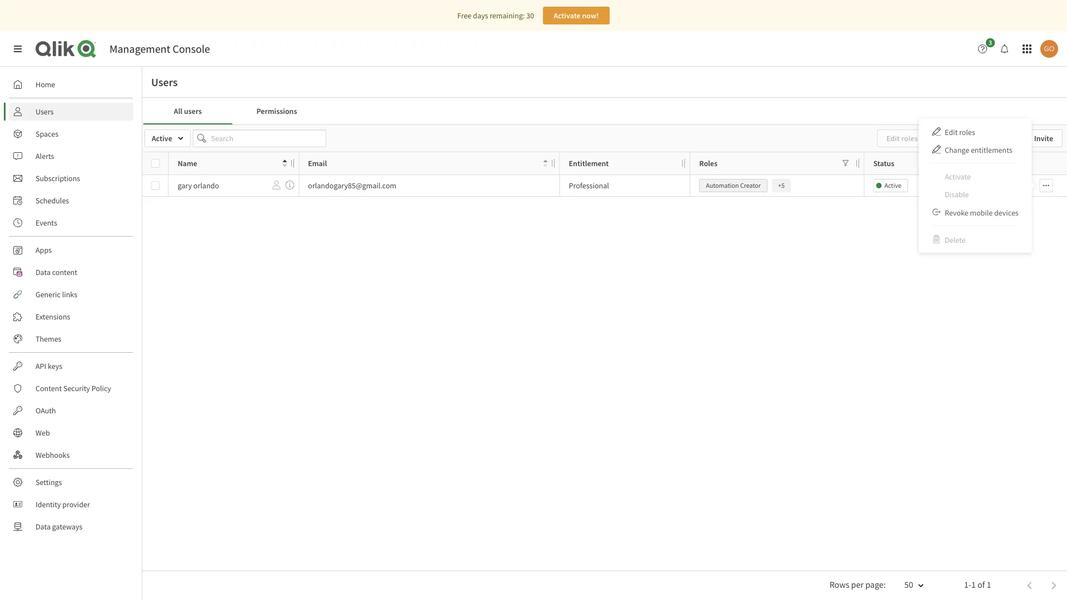Task type: locate. For each thing, give the bounding box(es) containing it.
data content link
[[9, 264, 133, 281]]

0 horizontal spatial 1
[[972, 580, 976, 591]]

1 horizontal spatial 1
[[987, 580, 992, 591]]

remaining:
[[490, 11, 525, 21]]

1
[[972, 580, 976, 591], [987, 580, 992, 591]]

1 data from the top
[[36, 267, 51, 277]]

tab list containing all users
[[143, 98, 1067, 125]]

spaces link
[[9, 125, 133, 143]]

creator
[[741, 181, 761, 190]]

1 horizontal spatial active
[[885, 181, 902, 190]]

identity provider
[[36, 500, 90, 510]]

1 horizontal spatial activate
[[945, 172, 971, 182]]

generic links
[[36, 290, 77, 300]]

0 horizontal spatial users
[[36, 107, 54, 117]]

active down all users button
[[152, 133, 172, 143]]

1 vertical spatial users
[[36, 107, 54, 117]]

alerts link
[[9, 147, 133, 165]]

identity
[[36, 500, 61, 510]]

0 vertical spatial users
[[151, 75, 178, 89]]

keys
[[48, 361, 62, 371]]

change entitlements
[[945, 145, 1013, 155]]

data left content
[[36, 267, 51, 277]]

1 vertical spatial data
[[36, 522, 51, 532]]

provider
[[62, 500, 90, 510]]

activate now!
[[554, 11, 599, 21]]

automation
[[706, 181, 739, 190]]

free
[[458, 11, 472, 21]]

extensions link
[[9, 308, 133, 326]]

rows per page:
[[830, 580, 886, 591]]

invite button
[[1025, 130, 1063, 147]]

tab panel containing rows per page:
[[142, 125, 1068, 601]]

active down status
[[885, 181, 902, 190]]

of
[[978, 580, 986, 591]]

entitlement
[[569, 158, 609, 168]]

generic
[[36, 290, 61, 300]]

subscriptions link
[[9, 170, 133, 187]]

events link
[[9, 214, 133, 232]]

activate up disable
[[945, 172, 971, 182]]

schedules link
[[9, 192, 133, 210]]

oauth link
[[9, 402, 133, 420]]

all users
[[174, 106, 202, 116]]

2 data from the top
[[36, 522, 51, 532]]

0 vertical spatial active
[[152, 133, 172, 143]]

per
[[852, 580, 864, 591]]

management console element
[[110, 42, 210, 56]]

0 vertical spatial data
[[36, 267, 51, 277]]

revoke mobile devices
[[945, 208, 1019, 218]]

data gateways
[[36, 522, 83, 532]]

users up spaces
[[36, 107, 54, 117]]

0 horizontal spatial active
[[152, 133, 172, 143]]

settings link
[[9, 474, 133, 492]]

all users button
[[143, 98, 232, 125]]

alerts
[[36, 151, 54, 161]]

status
[[874, 158, 895, 168]]

activate left now!
[[554, 11, 581, 21]]

management console
[[110, 42, 210, 56]]

1 left of
[[972, 580, 976, 591]]

Active field
[[145, 130, 191, 147]]

1 right of
[[987, 580, 992, 591]]

policy
[[92, 384, 111, 394]]

1 vertical spatial active
[[885, 181, 902, 190]]

activate
[[554, 11, 581, 21], [945, 172, 971, 182]]

gary orlando
[[178, 181, 219, 191]]

data down the identity
[[36, 522, 51, 532]]

now!
[[582, 11, 599, 21]]

invite
[[1035, 133, 1054, 143]]

tab list
[[143, 98, 1067, 125]]

home link
[[9, 76, 133, 93]]

1-1 of 1
[[965, 580, 992, 591]]

all
[[174, 106, 183, 116]]

identity provider link
[[9, 496, 133, 514]]

1 vertical spatial activate
[[945, 172, 971, 182]]

content
[[36, 384, 62, 394]]

data
[[36, 267, 51, 277], [36, 522, 51, 532]]

tab panel
[[142, 125, 1068, 601]]

active
[[152, 133, 172, 143], [885, 181, 902, 190]]

0 vertical spatial activate
[[554, 11, 581, 21]]

name
[[178, 158, 197, 168]]

page:
[[866, 580, 886, 591]]

orlandogary85@gmail.com
[[308, 181, 397, 191]]

themes
[[36, 334, 61, 344]]

close sidebar menu image
[[13, 44, 22, 53]]

apps link
[[9, 241, 133, 259]]

email button
[[308, 156, 548, 171]]

1 horizontal spatial users
[[151, 75, 178, 89]]

0 horizontal spatial activate
[[554, 11, 581, 21]]

settings
[[36, 478, 62, 488]]

users up all
[[151, 75, 178, 89]]

activate inside button
[[945, 172, 971, 182]]



Task type: describe. For each thing, give the bounding box(es) containing it.
security
[[63, 384, 90, 394]]

webhooks
[[36, 450, 70, 460]]

permissions
[[257, 106, 297, 116]]

1 1 from the left
[[972, 580, 976, 591]]

oauth
[[36, 406, 56, 416]]

content security policy link
[[9, 380, 133, 398]]

activate button
[[924, 168, 1028, 186]]

users link
[[9, 103, 133, 121]]

disable
[[945, 190, 969, 200]]

email
[[308, 158, 327, 168]]

30
[[527, 11, 534, 21]]

rows
[[830, 580, 850, 591]]

events
[[36, 218, 57, 228]]

schedules
[[36, 196, 69, 206]]

data gateways link
[[9, 518, 133, 536]]

change entitlements button
[[924, 141, 1028, 158]]

status button
[[874, 156, 1001, 171]]

mobile
[[971, 208, 993, 218]]

activate now! link
[[543, 7, 610, 24]]

activate for activate
[[945, 172, 971, 182]]

subscriptions
[[36, 173, 80, 184]]

data content
[[36, 267, 77, 277]]

3
[[989, 38, 993, 47]]

api keys link
[[9, 358, 133, 375]]

name button
[[178, 156, 287, 171]]

webhooks link
[[9, 447, 133, 464]]

management
[[110, 42, 170, 56]]

apps
[[36, 245, 52, 255]]

roles
[[960, 127, 976, 137]]

professional
[[569, 181, 609, 191]]

content
[[52, 267, 77, 277]]

generic links link
[[9, 286, 133, 304]]

content security policy
[[36, 384, 111, 394]]

users
[[184, 106, 202, 116]]

delete button
[[924, 231, 1028, 249]]

web
[[36, 428, 50, 438]]

users inside 'link'
[[36, 107, 54, 117]]

devices
[[995, 208, 1019, 218]]

active inside 'field'
[[152, 133, 172, 143]]

api keys
[[36, 361, 62, 371]]

edit
[[945, 127, 958, 137]]

orlando
[[194, 181, 219, 191]]

disable button
[[924, 186, 1028, 204]]

50 button
[[891, 576, 932, 596]]

entitlements
[[971, 145, 1013, 155]]

gateways
[[52, 522, 83, 532]]

roles
[[700, 158, 718, 168]]

50
[[905, 580, 914, 591]]

revoke
[[945, 208, 969, 218]]

Search text field
[[193, 130, 326, 147]]

themes link
[[9, 330, 133, 348]]

permissions button
[[232, 98, 321, 125]]

1-
[[965, 580, 972, 591]]

edit roles
[[945, 127, 976, 137]]

activate for activate now!
[[554, 11, 581, 21]]

change
[[945, 145, 970, 155]]

delete
[[945, 235, 966, 245]]

gary orlando image
[[1041, 40, 1059, 58]]

free days remaining: 30
[[458, 11, 534, 21]]

api
[[36, 361, 46, 371]]

gary
[[178, 181, 192, 191]]

data for data gateways
[[36, 522, 51, 532]]

3 button
[[974, 38, 999, 58]]

web link
[[9, 424, 133, 442]]

navigation pane element
[[0, 71, 142, 541]]

revoke mobile devices button
[[924, 204, 1028, 221]]

+5
[[779, 181, 785, 190]]

home
[[36, 80, 55, 90]]

days
[[473, 11, 488, 21]]

edit roles button
[[924, 123, 1028, 141]]

spaces
[[36, 129, 58, 139]]

extensions
[[36, 312, 70, 322]]

data for data content
[[36, 267, 51, 277]]

2 1 from the left
[[987, 580, 992, 591]]

console
[[173, 42, 210, 56]]



Task type: vqa. For each thing, say whether or not it's contained in the screenshot.
the rightmost Create collection
no



